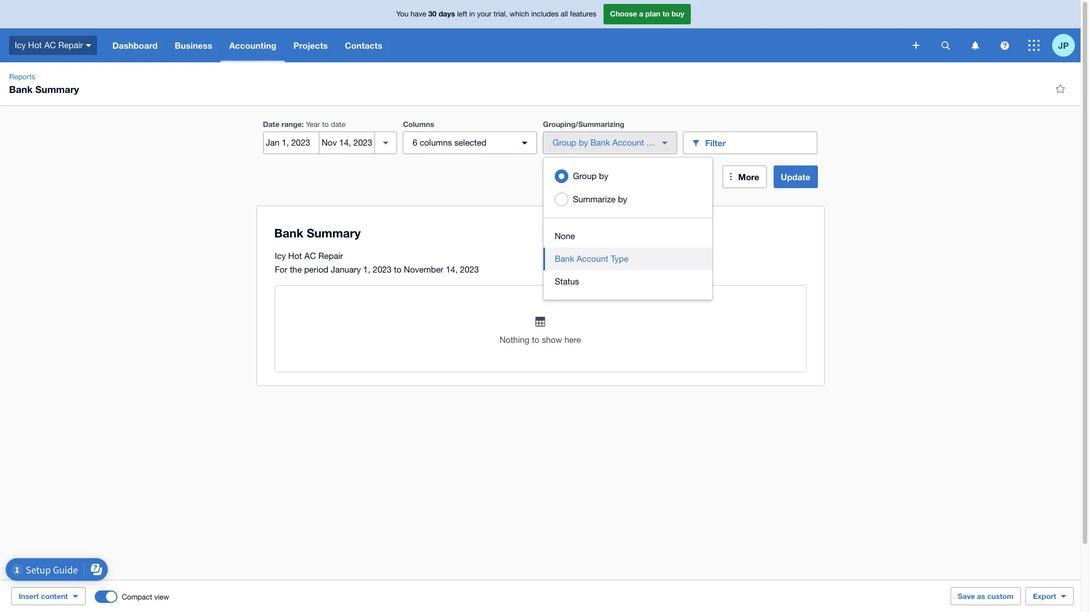 Task type: locate. For each thing, give the bounding box(es) containing it.
date range : year to date
[[263, 120, 345, 129]]

hot inside 'icy hot ac repair for the period january 1, 2023 to november 14, 2023'
[[288, 251, 302, 261]]

1 horizontal spatial type
[[646, 138, 664, 147]]

icy hot ac repair
[[15, 40, 83, 50]]

which
[[510, 10, 529, 18]]

to left the november
[[394, 265, 402, 275]]

1 horizontal spatial by
[[599, 171, 608, 181]]

ac up period
[[304, 251, 316, 261]]

filter
[[705, 138, 726, 148]]

hot for icy hot ac repair for the period january 1, 2023 to november 14, 2023
[[288, 251, 302, 261]]

hot
[[28, 40, 42, 50], [288, 251, 302, 261]]

as
[[977, 592, 985, 601]]

group inside popup button
[[553, 138, 576, 147]]

1 horizontal spatial icy
[[275, 251, 286, 261]]

none
[[555, 231, 575, 241]]

your
[[477, 10, 492, 18]]

by inside button
[[618, 195, 627, 204]]

save as custom button
[[951, 588, 1021, 606]]

filter button
[[683, 132, 817, 154]]

1 vertical spatial account
[[577, 254, 608, 264]]

group
[[543, 158, 713, 300]]

0 vertical spatial by
[[579, 138, 588, 147]]

icy
[[15, 40, 26, 50], [275, 251, 286, 261]]

1 horizontal spatial bank
[[555, 254, 574, 264]]

account up status
[[577, 254, 608, 264]]

hot inside popup button
[[28, 40, 42, 50]]

list of convenience dates image
[[375, 132, 397, 154]]

2 vertical spatial by
[[618, 195, 627, 204]]

icy inside 'icy hot ac repair for the period january 1, 2023 to november 14, 2023'
[[275, 251, 286, 261]]

year
[[306, 120, 320, 129]]

period
[[304, 265, 328, 275]]

1 vertical spatial ac
[[304, 251, 316, 261]]

1 horizontal spatial ac
[[304, 251, 316, 261]]

1 vertical spatial bank
[[591, 138, 610, 147]]

repair inside 'icy hot ac repair for the period january 1, 2023 to november 14, 2023'
[[318, 251, 343, 261]]

1 vertical spatial icy
[[275, 251, 286, 261]]

0 horizontal spatial hot
[[28, 40, 42, 50]]

0 horizontal spatial svg image
[[86, 44, 91, 47]]

custom
[[987, 592, 1014, 601]]

hot for icy hot ac repair
[[28, 40, 42, 50]]

update button
[[774, 166, 818, 188]]

save as custom
[[958, 592, 1014, 601]]

1 horizontal spatial hot
[[288, 251, 302, 261]]

0 horizontal spatial icy
[[15, 40, 26, 50]]

0 horizontal spatial svg image
[[913, 42, 920, 49]]

to inside 'icy hot ac repair for the period january 1, 2023 to november 14, 2023'
[[394, 265, 402, 275]]

for
[[275, 265, 287, 275]]

svg image
[[1028, 40, 1040, 51], [941, 41, 950, 50], [86, 44, 91, 47]]

icy up reports
[[15, 40, 26, 50]]

by inside 'button'
[[599, 171, 608, 181]]

to right year at the top left of page
[[322, 120, 329, 129]]

type
[[646, 138, 664, 147], [611, 254, 629, 264]]

repair inside icy hot ac repair popup button
[[58, 40, 83, 50]]

account up group by 'button'
[[612, 138, 644, 147]]

0 vertical spatial icy
[[15, 40, 26, 50]]

1 horizontal spatial svg image
[[971, 41, 979, 50]]

list box containing group by
[[543, 158, 713, 300]]

view
[[154, 593, 169, 602]]

the
[[290, 265, 302, 275]]

banner
[[0, 0, 1081, 62]]

group for group by bank account type
[[553, 138, 576, 147]]

ac inside 'icy hot ac repair for the period january 1, 2023 to november 14, 2023'
[[304, 251, 316, 261]]

0 horizontal spatial type
[[611, 254, 629, 264]]

more
[[738, 172, 759, 182]]

group by
[[573, 171, 608, 181]]

account inside popup button
[[612, 138, 644, 147]]

0 horizontal spatial 2023
[[373, 265, 392, 275]]

group by bank account type
[[553, 138, 664, 147]]

group up summarize at the right top of page
[[573, 171, 597, 181]]

1 vertical spatial by
[[599, 171, 608, 181]]

by for summarize by
[[618, 195, 627, 204]]

2023 right the 1,
[[373, 265, 392, 275]]

by down group by 'button'
[[618, 195, 627, 204]]

bank down none
[[555, 254, 574, 264]]

6
[[413, 138, 417, 147]]

list box
[[543, 158, 713, 300]]

1 horizontal spatial repair
[[318, 251, 343, 261]]

accounting
[[229, 40, 276, 50]]

more button
[[722, 166, 767, 188]]

choose a plan to buy
[[610, 9, 684, 18]]

repair up summary
[[58, 40, 83, 50]]

add to favourites image
[[1049, 77, 1072, 100]]

:
[[302, 120, 304, 129]]

0 vertical spatial hot
[[28, 40, 42, 50]]

days
[[439, 9, 455, 18]]

reports link
[[5, 71, 40, 83]]

bank account type
[[555, 254, 629, 264]]

2 vertical spatial bank
[[555, 254, 574, 264]]

icy hot ac repair button
[[0, 28, 104, 62]]

reports bank summary
[[9, 73, 79, 95]]

content
[[41, 592, 68, 601]]

by inside popup button
[[579, 138, 588, 147]]

group down grouping/summarizing
[[553, 138, 576, 147]]

account inside button
[[577, 254, 608, 264]]

2 horizontal spatial bank
[[591, 138, 610, 147]]

summarize by
[[573, 195, 627, 204]]

0 vertical spatial account
[[612, 138, 644, 147]]

bank
[[9, 83, 33, 95], [591, 138, 610, 147], [555, 254, 574, 264]]

compact
[[122, 593, 152, 602]]

repair
[[58, 40, 83, 50], [318, 251, 343, 261]]

business button
[[166, 28, 221, 62]]

navigation
[[104, 28, 905, 62]]

0 horizontal spatial by
[[579, 138, 588, 147]]

0 vertical spatial group
[[553, 138, 576, 147]]

1 vertical spatial type
[[611, 254, 629, 264]]

hot up the the at the top of page
[[288, 251, 302, 261]]

icy inside icy hot ac repair popup button
[[15, 40, 26, 50]]

type up group by 'button'
[[646, 138, 664, 147]]

0 horizontal spatial bank
[[9, 83, 33, 95]]

0 vertical spatial repair
[[58, 40, 83, 50]]

repair up period
[[318, 251, 343, 261]]

14,
[[446, 265, 458, 275]]

1 vertical spatial group
[[573, 171, 597, 181]]

1 horizontal spatial account
[[612, 138, 644, 147]]

svg image
[[971, 41, 979, 50], [1000, 41, 1009, 50], [913, 42, 920, 49]]

0 vertical spatial ac
[[44, 40, 56, 50]]

includes
[[531, 10, 559, 18]]

bank down reports link
[[9, 83, 33, 95]]

navigation containing dashboard
[[104, 28, 905, 62]]

6 columns selected
[[413, 138, 487, 147]]

icy up for
[[275, 251, 286, 261]]

group
[[553, 138, 576, 147], [573, 171, 597, 181]]

hot up reports
[[28, 40, 42, 50]]

bank account type button
[[543, 248, 713, 271]]

by
[[579, 138, 588, 147], [599, 171, 608, 181], [618, 195, 627, 204]]

by for group by
[[599, 171, 608, 181]]

bank down grouping/summarizing
[[591, 138, 610, 147]]

ac up reports bank summary in the left top of the page
[[44, 40, 56, 50]]

2023 right 14, at the top of the page
[[460, 265, 479, 275]]

update
[[781, 172, 810, 182]]

2 horizontal spatial by
[[618, 195, 627, 204]]

jp button
[[1052, 28, 1081, 62]]

0 vertical spatial bank
[[9, 83, 33, 95]]

ac inside popup button
[[44, 40, 56, 50]]

0 horizontal spatial ac
[[44, 40, 56, 50]]

type down none button
[[611, 254, 629, 264]]

1 vertical spatial repair
[[318, 251, 343, 261]]

0 horizontal spatial account
[[577, 254, 608, 264]]

2023
[[373, 265, 392, 275], [460, 265, 479, 275]]

ac
[[44, 40, 56, 50], [304, 251, 316, 261]]

nothing to show here
[[500, 335, 581, 345]]

1 horizontal spatial svg image
[[941, 41, 950, 50]]

1 horizontal spatial 2023
[[460, 265, 479, 275]]

0 vertical spatial type
[[646, 138, 664, 147]]

account
[[612, 138, 644, 147], [577, 254, 608, 264]]

group inside 'button'
[[573, 171, 597, 181]]

all
[[561, 10, 568, 18]]

grouping/summarizing
[[543, 120, 624, 129]]

summarize
[[573, 195, 616, 204]]

icy for icy hot ac repair
[[15, 40, 26, 50]]

to
[[663, 9, 670, 18], [322, 120, 329, 129], [394, 265, 402, 275], [532, 335, 539, 345]]

by up summarize by
[[599, 171, 608, 181]]

1 vertical spatial hot
[[288, 251, 302, 261]]

by down grouping/summarizing
[[579, 138, 588, 147]]

reports
[[9, 73, 35, 81]]

insert content button
[[11, 588, 85, 606]]

0 horizontal spatial repair
[[58, 40, 83, 50]]

repair for icy hot ac repair
[[58, 40, 83, 50]]



Task type: vqa. For each thing, say whether or not it's contained in the screenshot.
first "Expand report group" image from the top of the page
no



Task type: describe. For each thing, give the bounding box(es) containing it.
summary
[[35, 83, 79, 95]]

save
[[958, 592, 975, 601]]

1,
[[363, 265, 370, 275]]

buy
[[672, 9, 684, 18]]

group containing group by
[[543, 158, 713, 300]]

status button
[[543, 271, 713, 293]]

to left show
[[532, 335, 539, 345]]

trial,
[[494, 10, 508, 18]]

icy hot ac repair for the period january 1, 2023 to november 14, 2023
[[275, 251, 479, 275]]

type inside popup button
[[646, 138, 664, 147]]

type inside button
[[611, 254, 629, 264]]

bank inside popup button
[[591, 138, 610, 147]]

navigation inside banner
[[104, 28, 905, 62]]

january
[[331, 265, 361, 275]]

in
[[469, 10, 475, 18]]

group by button
[[543, 165, 713, 188]]

to left buy
[[663, 9, 670, 18]]

plan
[[645, 9, 661, 18]]

export
[[1033, 592, 1056, 601]]

contacts button
[[336, 28, 391, 62]]

group by bank account type button
[[543, 132, 677, 154]]

projects
[[293, 40, 328, 50]]

choose
[[610, 9, 637, 18]]

Report title field
[[271, 221, 801, 247]]

export button
[[1026, 588, 1074, 606]]

you
[[396, 10, 409, 18]]

icy for icy hot ac repair for the period january 1, 2023 to november 14, 2023
[[275, 251, 286, 261]]

ac for icy hot ac repair for the period january 1, 2023 to november 14, 2023
[[304, 251, 316, 261]]

left
[[457, 10, 467, 18]]

bank inside button
[[555, 254, 574, 264]]

here
[[565, 335, 581, 345]]

date
[[331, 120, 345, 129]]

dashboard
[[112, 40, 158, 50]]

none button
[[543, 225, 713, 248]]

projects button
[[285, 28, 336, 62]]

Select start date field
[[264, 132, 319, 154]]

dashboard link
[[104, 28, 166, 62]]

1 2023 from the left
[[373, 265, 392, 275]]

bank inside reports bank summary
[[9, 83, 33, 95]]

by for group by bank account type
[[579, 138, 588, 147]]

range
[[282, 120, 302, 129]]

date
[[263, 120, 279, 129]]

Select end date field
[[319, 132, 375, 154]]

a
[[639, 9, 643, 18]]

compact view
[[122, 593, 169, 602]]

contacts
[[345, 40, 382, 50]]

2 horizontal spatial svg image
[[1000, 41, 1009, 50]]

nothing
[[500, 335, 530, 345]]

business
[[175, 40, 212, 50]]

ac for icy hot ac repair
[[44, 40, 56, 50]]

have
[[411, 10, 426, 18]]

svg image inside icy hot ac repair popup button
[[86, 44, 91, 47]]

30
[[428, 9, 437, 18]]

selected
[[454, 138, 487, 147]]

summarize by button
[[543, 188, 713, 211]]

columns
[[420, 138, 452, 147]]

features
[[570, 10, 596, 18]]

insert
[[19, 592, 39, 601]]

you have 30 days left in your trial, which includes all features
[[396, 9, 596, 18]]

insert content
[[19, 592, 68, 601]]

columns
[[403, 120, 434, 129]]

repair for icy hot ac repair for the period january 1, 2023 to november 14, 2023
[[318, 251, 343, 261]]

jp
[[1058, 40, 1069, 50]]

november
[[404, 265, 444, 275]]

group for group by
[[573, 171, 597, 181]]

to inside date range : year to date
[[322, 120, 329, 129]]

2 horizontal spatial svg image
[[1028, 40, 1040, 51]]

status
[[555, 277, 579, 286]]

2 2023 from the left
[[460, 265, 479, 275]]

accounting button
[[221, 28, 285, 62]]

show
[[542, 335, 562, 345]]

banner containing jp
[[0, 0, 1081, 62]]



